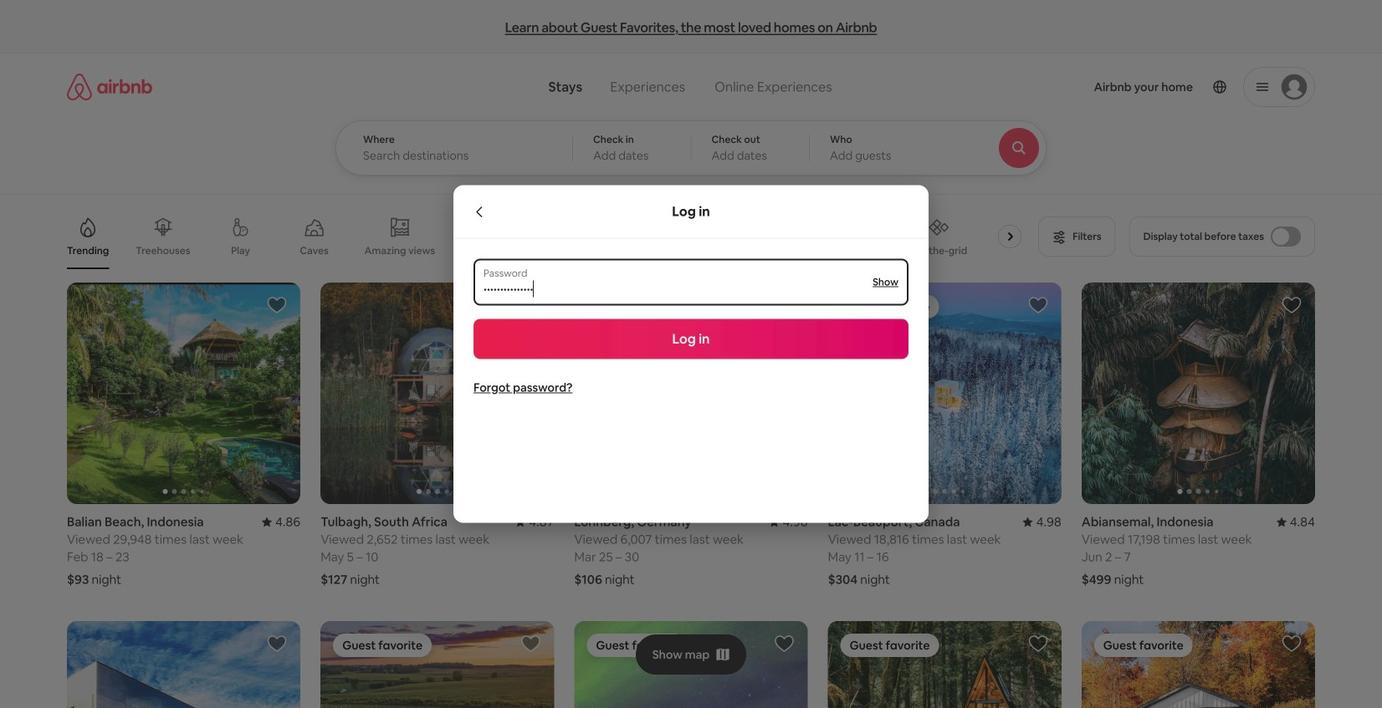 Task type: vqa. For each thing, say whether or not it's contained in the screenshot.
4.84 out of 5 average rating "icon"
yes



Task type: describe. For each thing, give the bounding box(es) containing it.
add to wishlist: remsen, new york image
[[1282, 635, 1302, 655]]

add to wishlist: balian beach, indonesia image
[[267, 295, 287, 316]]

log in dialog
[[454, 185, 929, 523]]

add to wishlist: index, washington image
[[1028, 635, 1048, 655]]

profile element
[[859, 54, 1316, 121]]

4.96 out of 5 average rating image
[[769, 515, 808, 531]]

add to wishlist: hella, iceland image
[[775, 635, 795, 655]]

4.98 out of 5 average rating image
[[1023, 515, 1062, 531]]

4.86 out of 5 average rating image
[[262, 515, 301, 531]]



Task type: locate. For each thing, give the bounding box(es) containing it.
add to wishlist: tulbagh, south africa image
[[521, 295, 541, 316]]

group
[[67, 204, 1041, 269], [67, 283, 301, 505], [321, 283, 554, 505], [574, 283, 808, 505], [828, 283, 1062, 505], [1082, 283, 1316, 505], [67, 622, 301, 709], [321, 622, 554, 709], [574, 622, 808, 709], [828, 622, 1062, 709], [1082, 622, 1316, 709]]

what can we help you find? tab list
[[535, 69, 700, 105]]

Search destinations search field
[[363, 148, 546, 163]]

add to wishlist: abiansemal, indonesia image
[[1282, 295, 1302, 316]]

Password password field
[[484, 281, 863, 298]]

add to wishlist: joshua tree, california image
[[267, 635, 287, 655]]

tab panel
[[336, 121, 1093, 176]]

4.87 out of 5 average rating image
[[516, 515, 554, 531]]

4.84 out of 5 average rating image
[[1277, 515, 1316, 531]]

add to wishlist: lac-beauport, canada image
[[1028, 295, 1048, 316]]

add to wishlist: löhnberg, germany image
[[775, 295, 795, 316]]

add to wishlist: cleveland, wisconsin image
[[521, 635, 541, 655]]

None search field
[[336, 54, 1093, 176]]



